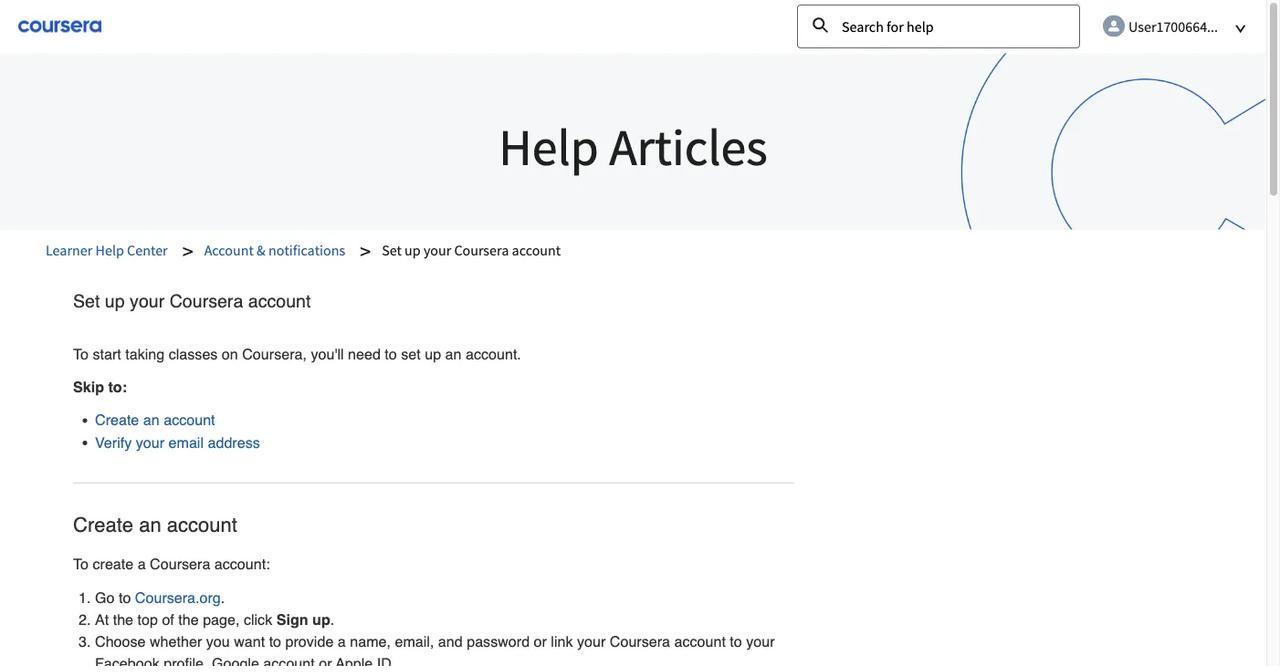 Task type: locate. For each thing, give the bounding box(es) containing it.
0 horizontal spatial a
[[138, 556, 146, 573]]

2 to from the top
[[73, 556, 89, 573]]

1 vertical spatial help
[[95, 242, 124, 260]]

to left create
[[73, 556, 89, 573]]

2 vertical spatial an
[[139, 513, 161, 536]]

set
[[382, 242, 402, 260], [73, 291, 100, 312]]

0 horizontal spatial .
[[221, 589, 225, 606]]

. up provide in the left of the page
[[330, 611, 334, 628]]

. up page,
[[221, 589, 225, 606]]

1 to from the top
[[73, 346, 89, 363]]

&
[[257, 242, 266, 260]]

name,
[[350, 633, 391, 650]]

0 vertical spatial create
[[95, 412, 139, 429]]

address
[[208, 434, 260, 451]]

account & notifications link
[[182, 241, 360, 261]]

on
[[222, 346, 238, 363]]

help
[[499, 115, 599, 179], [95, 242, 124, 260]]

an for create an account verify your email address
[[143, 412, 160, 429]]

the right of
[[178, 611, 199, 628]]

0 horizontal spatial or
[[319, 655, 332, 667]]

0 vertical spatial help
[[499, 115, 599, 179]]

an inside create an account verify your email address
[[143, 412, 160, 429]]

you
[[206, 633, 230, 650]]

0 vertical spatial set up your coursera account
[[382, 242, 561, 260]]

the
[[113, 611, 133, 628], [178, 611, 199, 628]]

skip
[[73, 379, 104, 396]]

notifications
[[268, 242, 345, 260]]

a right create
[[138, 556, 146, 573]]

0 horizontal spatial set up your coursera account
[[73, 291, 311, 312]]

an up "verify your email address" link
[[143, 412, 160, 429]]

0 horizontal spatial help
[[95, 242, 124, 260]]

skip to:
[[73, 379, 127, 396]]

1 horizontal spatial or
[[534, 633, 547, 650]]

of
[[162, 611, 174, 628]]

sign
[[276, 611, 308, 628]]

an up to create a coursera account: in the left of the page
[[139, 513, 161, 536]]

google
[[212, 655, 259, 667]]

to
[[73, 346, 89, 363], [73, 556, 89, 573]]

an left "account."
[[445, 346, 462, 363]]

or down provide in the left of the page
[[319, 655, 332, 667]]

to left start
[[73, 346, 89, 363]]

center
[[127, 242, 168, 260]]

0 horizontal spatial set
[[73, 291, 100, 312]]

coursera
[[454, 242, 509, 260], [170, 291, 243, 312], [150, 556, 210, 573], [610, 633, 670, 650]]

taking
[[125, 346, 165, 363]]

and
[[438, 633, 463, 650]]

1 horizontal spatial the
[[178, 611, 199, 628]]

coursera.org
[[135, 589, 221, 606]]

create for create an account verify your email address
[[95, 412, 139, 429]]

or
[[534, 633, 547, 650], [319, 655, 332, 667]]

the right at
[[113, 611, 133, 628]]

none field inside help articles banner
[[797, 5, 1080, 48]]

1 vertical spatial an
[[143, 412, 160, 429]]

list
[[46, 241, 822, 261]]

to:
[[108, 379, 127, 396]]

whether
[[150, 633, 202, 650]]

0 vertical spatial to
[[73, 346, 89, 363]]

account
[[204, 242, 254, 260]]

set
[[401, 346, 421, 363]]

a up apple
[[338, 633, 346, 650]]

help articles banner
[[0, 0, 1280, 230]]

create an account
[[73, 513, 237, 536]]

1 vertical spatial to
[[73, 556, 89, 573]]

create up "verify"
[[95, 412, 139, 429]]

1 horizontal spatial help
[[499, 115, 599, 179]]

1 vertical spatial .
[[330, 611, 334, 628]]

0 horizontal spatial the
[[113, 611, 133, 628]]

start
[[93, 346, 121, 363]]

coursera inside the go to coursera.org . at the top of the page, click sign up . choose whether you want to provide a name, email, and password or link your coursera account to your facebook profile, google account or apple id.
[[610, 633, 670, 650]]

set right notifications on the top of page
[[382, 242, 402, 260]]

None field
[[797, 5, 1080, 48]]

0 vertical spatial an
[[445, 346, 462, 363]]

1 vertical spatial or
[[319, 655, 332, 667]]

0 vertical spatial or
[[534, 633, 547, 650]]

articles
[[609, 115, 768, 179]]

coursera,
[[242, 346, 307, 363]]

up inside list
[[405, 242, 421, 260]]

to for to create a coursera account:
[[73, 556, 89, 573]]

coursera inside list
[[454, 242, 509, 260]]

id.
[[377, 655, 396, 667]]

1 horizontal spatial set up your coursera account
[[382, 242, 561, 260]]

create inside create an account verify your email address
[[95, 412, 139, 429]]

create up create
[[73, 513, 133, 536]]

top
[[137, 611, 158, 628]]

up inside the go to coursera.org . at the top of the page, click sign up . choose whether you want to provide a name, email, and password or link your coursera account to your facebook profile, google account or apple id.
[[312, 611, 330, 628]]

1 horizontal spatial set
[[382, 242, 402, 260]]

create an account link
[[95, 412, 215, 429]]

create
[[95, 412, 139, 429], [73, 513, 133, 536]]

set up your coursera account
[[382, 242, 561, 260], [73, 291, 311, 312]]

1 vertical spatial create
[[73, 513, 133, 536]]

account
[[512, 242, 561, 260], [248, 291, 311, 312], [164, 412, 215, 429], [167, 513, 237, 536], [674, 633, 726, 650], [263, 655, 315, 667]]

set up your coursera account link
[[360, 241, 568, 261]]

learner
[[46, 242, 92, 260]]

0 vertical spatial .
[[221, 589, 225, 606]]

1 horizontal spatial a
[[338, 633, 346, 650]]

provide
[[285, 633, 334, 650]]

1 vertical spatial a
[[338, 633, 346, 650]]

coursera.org link
[[135, 589, 221, 606]]

2 the from the left
[[178, 611, 199, 628]]

verify
[[95, 434, 132, 451]]

an for create an account
[[139, 513, 161, 536]]

or left link
[[534, 633, 547, 650]]

to
[[385, 346, 397, 363], [119, 589, 131, 606], [269, 633, 281, 650], [730, 633, 742, 650]]

a
[[138, 556, 146, 573], [338, 633, 346, 650]]

.
[[221, 589, 225, 606], [330, 611, 334, 628]]

1 the from the left
[[113, 611, 133, 628]]

an
[[445, 346, 462, 363], [143, 412, 160, 429], [139, 513, 161, 536]]

email
[[169, 434, 204, 451]]

set down learner
[[73, 291, 100, 312]]

link
[[551, 633, 573, 650]]

to for to start taking classes on coursera, you'll need to set up an account.
[[73, 346, 89, 363]]

want
[[234, 633, 265, 650]]

up
[[405, 242, 421, 260], [105, 291, 125, 312], [425, 346, 441, 363], [312, 611, 330, 628]]

click
[[244, 611, 272, 628]]

to start taking classes on coursera, you'll need to set up an account.
[[73, 346, 521, 363]]

your
[[424, 242, 451, 260], [130, 291, 165, 312], [136, 434, 164, 451], [577, 633, 606, 650], [746, 633, 775, 650]]

help inside banner
[[499, 115, 599, 179]]



Task type: vqa. For each thing, say whether or not it's contained in the screenshot.
conversations at the top left
no



Task type: describe. For each thing, give the bounding box(es) containing it.
0 vertical spatial a
[[138, 556, 146, 573]]

learner help center link
[[46, 241, 182, 261]]

verify your email address link
[[95, 434, 260, 451]]

user170066459965550853 button
[[1099, 10, 1280, 39]]

Search for help text field
[[797, 5, 1080, 48]]

help articles
[[499, 115, 768, 179]]

create
[[93, 556, 134, 573]]

your inside create an account verify your email address
[[136, 434, 164, 451]]

profile,
[[164, 655, 208, 667]]

go to coursera.org . at the top of the page, click sign up . choose whether you want to provide a name, email, and password or link your coursera account to your facebook profile, google account or apple id.
[[95, 589, 775, 667]]

1 horizontal spatial .
[[330, 611, 334, 628]]

choose
[[95, 633, 146, 650]]

0 vertical spatial set
[[382, 242, 402, 260]]

account.
[[466, 346, 521, 363]]

create for create an account
[[73, 513, 133, 536]]

a inside the go to coursera.org . at the top of the page, click sign up . choose whether you want to provide a name, email, and password or link your coursera account to your facebook profile, google account or apple id.
[[338, 633, 346, 650]]

to create a coursera account:
[[73, 556, 270, 573]]

1 vertical spatial set
[[73, 291, 100, 312]]

at
[[95, 611, 109, 628]]

1 vertical spatial set up your coursera account
[[73, 291, 311, 312]]

you'll
[[311, 346, 344, 363]]

list containing learner help center
[[46, 241, 822, 261]]

account inside create an account verify your email address
[[164, 412, 215, 429]]

need
[[348, 346, 381, 363]]

account:
[[214, 556, 270, 573]]

apple
[[336, 655, 373, 667]]

go
[[95, 589, 115, 606]]

password
[[467, 633, 530, 650]]

page,
[[203, 611, 240, 628]]

help inside 'link'
[[95, 242, 124, 260]]

classes
[[169, 346, 218, 363]]

account & notifications
[[204, 242, 345, 260]]

facebook
[[95, 655, 160, 667]]

create an account verify your email address
[[95, 412, 260, 451]]

learner help center
[[46, 242, 168, 260]]

email,
[[395, 633, 434, 650]]

user170066459965550853
[[1129, 17, 1280, 36]]



